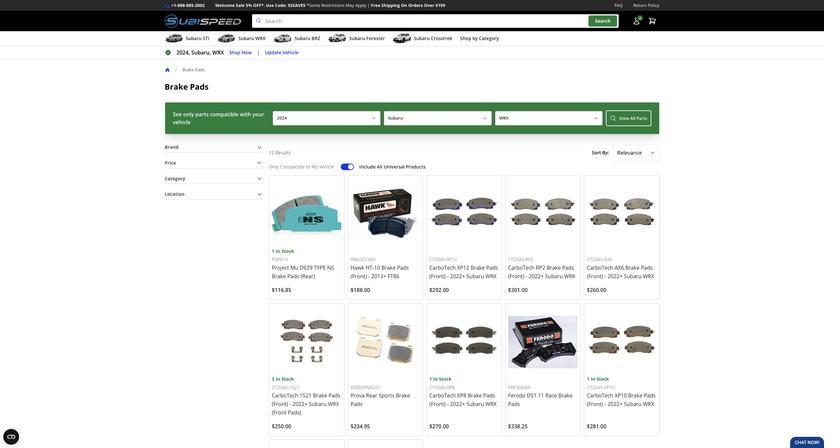 Task type: vqa. For each thing, say whether or not it's contained in the screenshot.
Apply
yes



Task type: describe. For each thing, give the bounding box(es) containing it.
subaru crosstrek button
[[393, 33, 452, 46]]

pads inside 1 in stock psr914 project mu d929 type ns brake pads (rear)
[[288, 273, 299, 280]]

*some
[[307, 2, 320, 8]]

- inside hb432s.661 hawk ht-10 brake pads (front) - 2013+ ft86
[[368, 273, 370, 280]]

carbotech xp8 brake pads (front) - 2022+ subaru wrx image
[[430, 307, 499, 376]]

subaru inside 1 in stock ct2045-xp10 carbotech xp10 brake pads (front) - 2022+ subaru wrx
[[624, 401, 642, 409]]

brake inside frp3083w ferodo ds1.11 race brake pads
[[559, 393, 573, 400]]

results
[[275, 150, 291, 156]]

a subaru brz thumbnail image image
[[274, 34, 292, 43]]

subaru wrx button
[[217, 33, 266, 46]]

may
[[346, 2, 354, 8]]

in for xp10
[[591, 377, 596, 383]]

d929
[[300, 265, 313, 272]]

pads inside frp3083w ferodo ds1.11 race brake pads
[[508, 401, 520, 409]]

$301.00
[[508, 287, 528, 294]]

location button
[[165, 190, 262, 200]]

subaru brz button
[[274, 33, 320, 46]]

carbotech inside 3 in stock ct2045-1521 carbotech 1521 brake pads (front) - 2022+ subaru wrx (front pads)
[[272, 393, 298, 400]]

carbotech inside 1 in stock ct2045-xp10 carbotech xp10 brake pads (front) - 2022+ subaru wrx
[[587, 393, 614, 400]]

ns
[[327, 265, 334, 272]]

products
[[406, 164, 426, 170]]

include all universal products
[[360, 164, 426, 170]]

1 vertical spatial xp10
[[615, 393, 627, 400]]

0 vertical spatial brake pads
[[182, 67, 205, 73]]

carbotech inside 1 in stock ct2045-xp8 carbotech xp8 brake pads (front) - 2022+ subaru wrx
[[430, 393, 456, 400]]

(front) inside 3 in stock ct2045-1521 carbotech 1521 brake pads (front) - 2022+ subaru wrx (front pads)
[[272, 401, 288, 409]]

update vehicle
[[265, 49, 299, 56]]

include
[[360, 164, 376, 170]]

carbotech inside ct2045-rp2 carbotech rp2 brake pads (front) - 2022+ subaru wrx
[[508, 265, 535, 272]]

only compatible to my vehicle
[[269, 164, 335, 170]]

see
[[173, 111, 182, 118]]

off*.
[[253, 2, 265, 8]]

shop by category
[[460, 35, 499, 42]]

wrx inside 3 in stock ct2045-1521 carbotech 1521 brake pads (front) - 2022+ subaru wrx (front pads)
[[328, 401, 339, 409]]

*some restrictions may apply | free shipping on orders over $199
[[307, 2, 445, 8]]

ds1.11
[[527, 393, 544, 400]]

pads inside ct2045-xp12 carbotech xp12 brake pads (front) - 2022+ subaru wrx
[[486, 265, 498, 272]]

a subaru wrx thumbnail image image
[[217, 34, 236, 43]]

1 vertical spatial 1521
[[300, 393, 312, 400]]

- inside ct2045-ax6 carbotech ax6 brake pads (front) - 2022+ subaru wrx
[[605, 273, 606, 280]]

$292.00
[[430, 287, 449, 294]]

2002
[[195, 2, 205, 8]]

only
[[183, 111, 194, 118]]

shop now
[[229, 49, 252, 56]]

1 for carbotech xp8 brake pads (front) - 2022+ subaru wrx
[[430, 377, 432, 383]]

subaru forester button
[[328, 33, 385, 46]]

2022+ inside ct2045-xp12 carbotech xp12 brake pads (front) - 2022+ subaru wrx
[[450, 273, 465, 280]]

stock for project
[[282, 248, 294, 255]]

5%
[[246, 2, 252, 8]]

wrx inside ct2045-rp2 carbotech rp2 brake pads (front) - 2022+ subaru wrx
[[564, 273, 576, 280]]

home image
[[165, 67, 170, 72]]

return policy
[[634, 2, 660, 8]]

2022+ inside 1 in stock ct2045-xp10 carbotech xp10 brake pads (front) - 2022+ subaru wrx
[[608, 401, 623, 409]]

Select Year button
[[273, 111, 381, 126]]

only
[[269, 164, 279, 170]]

carbotech 1521 brake pads (front) - 2022+ subaru wrx (front pads) image
[[272, 307, 342, 376]]

psr914
[[272, 257, 288, 263]]

my
[[312, 164, 318, 170]]

carbotech rp2 brake pads (front) - 2022+ subaru wrx image
[[508, 179, 578, 248]]

0 vertical spatial xp10
[[604, 385, 615, 391]]

free
[[371, 2, 381, 8]]

sssave5
[[288, 2, 306, 8]]

forester
[[366, 35, 385, 42]]

12 results
[[269, 150, 291, 156]]

now
[[242, 49, 252, 56]]

project
[[272, 265, 289, 272]]

in for xp8
[[433, 377, 438, 383]]

$338.25
[[508, 424, 528, 431]]

prova
[[351, 393, 365, 400]]

carbotech ax6 brake pads (front) - 2022+ subaru wrx image
[[587, 179, 657, 248]]

- inside ct2045-rp2 carbotech rp2 brake pads (front) - 2022+ subaru wrx
[[526, 273, 528, 280]]

- inside ct2045-xp12 carbotech xp12 brake pads (front) - 2022+ subaru wrx
[[447, 273, 449, 280]]

1 horizontal spatial rp2
[[536, 265, 546, 272]]

a subaru crosstrek thumbnail image image
[[393, 34, 411, 43]]

(front) inside 1 in stock ct2045-xp10 carbotech xp10 brake pads (front) - 2022+ subaru wrx
[[587, 401, 603, 409]]

1 vertical spatial |
[[257, 49, 260, 56]]

ct2045-rp2 carbotech rp2 brake pads (front) - 2022+ subaru wrx
[[508, 257, 576, 280]]

search button
[[589, 16, 618, 27]]

885-
[[186, 2, 195, 8]]

shipping
[[382, 2, 400, 8]]

by
[[473, 35, 478, 42]]

$234.95
[[351, 424, 370, 431]]

price
[[165, 160, 176, 166]]

3
[[272, 377, 275, 383]]

prova rear sports brake pads image
[[351, 307, 420, 376]]

by:
[[603, 150, 609, 156]]

wrx inside ct2045-ax6 carbotech ax6 brake pads (front) - 2022+ subaru wrx
[[643, 273, 654, 280]]

carbotech inside ct2045-xp12 carbotech xp12 brake pads (front) - 2022+ subaru wrx
[[430, 265, 456, 272]]

select... image
[[650, 151, 655, 156]]

category button
[[165, 174, 262, 184]]

brake inside 3 in stock ct2045-1521 carbotech 1521 brake pads (front) - 2022+ subaru wrx (front pads)
[[313, 393, 327, 400]]

1 vertical spatial vehicle
[[319, 164, 335, 170]]

ct2045- inside 1 in stock ct2045-xp8 carbotech xp8 brake pads (front) - 2022+ subaru wrx
[[430, 385, 447, 391]]

sort by:
[[592, 150, 609, 156]]

1 for carbotech xp10 brake pads (front) - 2022+ subaru wrx
[[587, 377, 590, 383]]

- inside 3 in stock ct2045-1521 carbotech 1521 brake pads (front) - 2022+ subaru wrx (front pads)
[[290, 401, 291, 409]]

over
[[424, 2, 435, 8]]

view
[[620, 116, 629, 121]]

select year image
[[371, 116, 376, 121]]

subaru brz
[[295, 35, 320, 42]]

policy
[[648, 2, 660, 8]]

12
[[269, 150, 274, 156]]

subaru forester
[[349, 35, 385, 42]]

brake inside ct2045-ax6 carbotech ax6 brake pads (front) - 2022+ subaru wrx
[[626, 265, 640, 272]]

restrictions
[[322, 2, 345, 8]]

0 vertical spatial ax6
[[604, 257, 612, 263]]

vehicle
[[173, 119, 191, 126]]

hb432s.661 hawk ht-10 brake pads (front) - 2013+ ft86
[[351, 257, 409, 280]]

2013+
[[371, 273, 386, 280]]

faq
[[615, 2, 623, 8]]

pads inside "60060pm0201 prova rear sports brake pads"
[[351, 401, 363, 409]]

code:
[[275, 2, 287, 8]]

a subaru forester thumbnail image image
[[328, 34, 347, 43]]

apply
[[355, 2, 367, 8]]

2022+ inside 1 in stock ct2045-xp8 carbotech xp8 brake pads (front) - 2022+ subaru wrx
[[450, 401, 465, 409]]

1 in stock psr914 project mu d929 type ns brake pads (rear)
[[272, 248, 334, 280]]

open widget image
[[3, 430, 19, 446]]

0 vertical spatial 1521
[[289, 385, 300, 391]]

carbotech xp10 brake pads (front) - 2022+ subaru wrx image
[[587, 307, 657, 376]]

carbotech inside ct2045-ax6 carbotech ax6 brake pads (front) - 2022+ subaru wrx
[[587, 265, 614, 272]]

$188.00
[[351, 287, 370, 294]]

update
[[265, 49, 282, 56]]

subaru wrx
[[238, 35, 266, 42]]

compatible
[[280, 164, 305, 170]]

carbotech xp12 brake pads (front) - 2022+ subaru wrx image
[[430, 179, 499, 248]]

all for universal
[[377, 164, 383, 170]]

shop for shop by category
[[460, 35, 472, 42]]

ct2045-ax6 carbotech ax6 brake pads (front) - 2022+ subaru wrx
[[587, 257, 654, 280]]

hawk ht-10 brake pads (front) - 2013+ ft86 image
[[351, 179, 420, 248]]

1 vertical spatial xp8
[[457, 393, 467, 400]]

return policy link
[[634, 2, 660, 9]]

subaru inside "dropdown button"
[[349, 35, 365, 42]]

compatible
[[210, 111, 239, 118]]



Task type: locate. For each thing, give the bounding box(es) containing it.
(front) up $270.00
[[430, 401, 446, 409]]

$116.85
[[272, 287, 291, 294]]

shop left now
[[229, 49, 240, 56]]

view all parts
[[620, 116, 648, 121]]

60060pm0201 prova rear sports brake pads
[[351, 385, 410, 409]]

1 horizontal spatial vehicle
[[319, 164, 335, 170]]

all inside button
[[630, 116, 636, 121]]

carbotech up '$292.00'
[[430, 265, 456, 272]]

2024, subaru, wrx
[[177, 49, 224, 56]]

shop now link
[[229, 49, 252, 56]]

(front) up '$292.00'
[[430, 273, 446, 280]]

0 horizontal spatial vehicle
[[283, 49, 299, 56]]

vehicle down subaru brz dropdown button
[[283, 49, 299, 56]]

2022+ inside ct2045-ax6 carbotech ax6 brake pads (front) - 2022+ subaru wrx
[[608, 273, 623, 280]]

ct2045- inside 3 in stock ct2045-1521 carbotech 1521 brake pads (front) - 2022+ subaru wrx (front pads)
[[272, 385, 289, 391]]

subaru inside ct2045-rp2 carbotech rp2 brake pads (front) - 2022+ subaru wrx
[[545, 273, 563, 280]]

ct2045- inside ct2045-ax6 carbotech ax6 brake pads (front) - 2022+ subaru wrx
[[587, 257, 604, 263]]

carbotech
[[430, 265, 456, 272], [508, 265, 535, 272], [587, 265, 614, 272], [272, 393, 298, 400], [430, 393, 456, 400], [587, 393, 614, 400]]

pads
[[195, 67, 205, 73], [190, 81, 209, 92], [397, 265, 409, 272], [486, 265, 498, 272], [562, 265, 574, 272], [641, 265, 653, 272], [288, 273, 299, 280], [329, 393, 341, 400], [483, 393, 495, 400], [644, 393, 656, 400], [351, 401, 363, 409], [508, 401, 520, 409]]

- up $281.00
[[605, 401, 606, 409]]

+1-888-885-2002
[[171, 2, 205, 8]]

0 horizontal spatial ax6
[[604, 257, 612, 263]]

1 inside 1 in stock ct2045-xp8 carbotech xp8 brake pads (front) - 2022+ subaru wrx
[[430, 377, 432, 383]]

brand button
[[165, 143, 262, 153]]

see only parts compatible with your vehicle
[[173, 111, 264, 126]]

sort
[[592, 150, 601, 156]]

Select Make button
[[384, 111, 492, 126]]

0 vertical spatial vehicle
[[283, 49, 299, 56]]

a subaru sti thumbnail image image
[[165, 34, 183, 43]]

select make image
[[482, 116, 488, 121]]

button image
[[633, 17, 641, 25]]

0 vertical spatial shop
[[460, 35, 472, 42]]

subaru inside ct2045-xp12 carbotech xp12 brake pads (front) - 2022+ subaru wrx
[[467, 273, 484, 280]]

(front) up (front
[[272, 401, 288, 409]]

(front
[[272, 410, 287, 417]]

in inside 1 in stock ct2045-xp8 carbotech xp8 brake pads (front) - 2022+ subaru wrx
[[433, 377, 438, 383]]

0 horizontal spatial |
[[257, 49, 260, 56]]

0 vertical spatial rp2
[[526, 257, 534, 263]]

- inside 1 in stock ct2045-xp8 carbotech xp8 brake pads (front) - 2022+ subaru wrx
[[447, 401, 449, 409]]

1 horizontal spatial shop
[[460, 35, 472, 42]]

in inside 1 in stock psr914 project mu d929 type ns brake pads (rear)
[[276, 248, 280, 255]]

wrx inside dropdown button
[[256, 35, 266, 42]]

subaru sti
[[186, 35, 209, 42]]

brake inside hb432s.661 hawk ht-10 brake pads (front) - 2013+ ft86
[[382, 265, 396, 272]]

(front) inside hb432s.661 hawk ht-10 brake pads (front) - 2013+ ft86
[[351, 273, 367, 280]]

$250.00
[[272, 424, 291, 431]]

+1-888-885-2002 link
[[171, 2, 205, 9]]

subispeed logo image
[[165, 14, 241, 28]]

in inside 3 in stock ct2045-1521 carbotech 1521 brake pads (front) - 2022+ subaru wrx (front pads)
[[276, 377, 280, 383]]

3 in stock ct2045-1521 carbotech 1521 brake pads (front) - 2022+ subaru wrx (front pads)
[[272, 377, 341, 417]]

in for project
[[276, 248, 280, 255]]

rp2
[[526, 257, 534, 263], [536, 265, 546, 272]]

- up the '$301.00'
[[526, 273, 528, 280]]

- inside 1 in stock ct2045-xp10 carbotech xp10 brake pads (front) - 2022+ subaru wrx
[[605, 401, 606, 409]]

$281.00
[[587, 424, 607, 431]]

vehicle right my
[[319, 164, 335, 170]]

subaru sti button
[[165, 33, 209, 46]]

wrx inside 1 in stock ct2045-xp10 carbotech xp10 brake pads (front) - 2022+ subaru wrx
[[643, 401, 654, 409]]

update vehicle button
[[265, 49, 299, 56]]

vehicle inside update vehicle button
[[283, 49, 299, 56]]

hb432s.661
[[351, 257, 376, 263]]

0 horizontal spatial all
[[377, 164, 383, 170]]

(front)
[[351, 273, 367, 280], [430, 273, 446, 280], [508, 273, 525, 280], [587, 273, 603, 280], [272, 401, 288, 409], [430, 401, 446, 409], [587, 401, 603, 409]]

sti
[[203, 35, 209, 42]]

1 vertical spatial shop
[[229, 49, 240, 56]]

0 horizontal spatial 1
[[272, 248, 275, 255]]

1 horizontal spatial 1
[[430, 377, 432, 383]]

in for 1521
[[276, 377, 280, 383]]

stock
[[282, 248, 294, 255], [282, 377, 294, 383], [439, 377, 452, 383], [597, 377, 609, 383]]

- up the pads)
[[290, 401, 291, 409]]

with
[[240, 111, 251, 118]]

1 horizontal spatial |
[[368, 2, 370, 8]]

all right include
[[377, 164, 383, 170]]

1
[[272, 248, 275, 255], [430, 377, 432, 383], [587, 377, 590, 383]]

search
[[595, 18, 611, 24]]

brake inside "60060pm0201 prova rear sports brake pads"
[[396, 393, 410, 400]]

(front) inside ct2045-ax6 carbotech ax6 brake pads (front) - 2022+ subaru wrx
[[587, 273, 603, 280]]

orders
[[408, 2, 423, 8]]

ct2045- inside 1 in stock ct2045-xp10 carbotech xp10 brake pads (front) - 2022+ subaru wrx
[[587, 385, 604, 391]]

- up '$292.00'
[[447, 273, 449, 280]]

parts
[[637, 116, 648, 121]]

in inside 1 in stock ct2045-xp10 carbotech xp10 brake pads (front) - 2022+ subaru wrx
[[591, 377, 596, 383]]

brz
[[312, 35, 320, 42]]

welcome
[[215, 2, 235, 8]]

1 vertical spatial ax6
[[615, 265, 624, 272]]

(front) down the hawk on the bottom of page
[[351, 273, 367, 280]]

type
[[314, 265, 326, 272]]

ft86
[[388, 273, 400, 280]]

pads inside ct2045-ax6 carbotech ax6 brake pads (front) - 2022+ subaru wrx
[[641, 265, 653, 272]]

subaru inside ct2045-ax6 carbotech ax6 brake pads (front) - 2022+ subaru wrx
[[624, 273, 642, 280]]

0 horizontal spatial shop
[[229, 49, 240, 56]]

carbotech up (front
[[272, 393, 298, 400]]

pads inside hb432s.661 hawk ht-10 brake pads (front) - 2013+ ft86
[[397, 265, 409, 272]]

search input field
[[252, 14, 619, 28]]

brand
[[165, 144, 179, 150]]

pads inside 1 in stock ct2045-xp10 carbotech xp10 brake pads (front) - 2022+ subaru wrx
[[644, 393, 656, 400]]

stock inside 1 in stock psr914 project mu d929 type ns brake pads (rear)
[[282, 248, 294, 255]]

stock for xp10
[[597, 377, 609, 383]]

frp3083w ferodo ds1.11 race brake pads
[[508, 385, 573, 409]]

1 in stock ct2045-xp8 carbotech xp8 brake pads (front) - 2022+ subaru wrx
[[430, 377, 497, 409]]

2022+
[[450, 273, 465, 280], [529, 273, 544, 280], [608, 273, 623, 280], [293, 401, 308, 409], [450, 401, 465, 409], [608, 401, 623, 409]]

wrx inside ct2045-xp12 carbotech xp12 brake pads (front) - 2022+ subaru wrx
[[486, 273, 497, 280]]

brake
[[182, 67, 194, 73], [165, 81, 188, 92], [382, 265, 396, 272], [471, 265, 485, 272], [547, 265, 561, 272], [626, 265, 640, 272], [272, 273, 286, 280], [313, 393, 327, 400], [396, 393, 410, 400], [468, 393, 482, 400], [559, 393, 573, 400], [629, 393, 643, 400]]

brake inside 1 in stock ct2045-xp10 carbotech xp10 brake pads (front) - 2022+ subaru wrx
[[629, 393, 643, 400]]

select model image
[[594, 116, 599, 121]]

brake inside ct2045-rp2 carbotech rp2 brake pads (front) - 2022+ subaru wrx
[[547, 265, 561, 272]]

wrx
[[256, 35, 266, 42], [212, 49, 224, 56], [486, 273, 497, 280], [564, 273, 576, 280], [643, 273, 654, 280], [328, 401, 339, 409], [486, 401, 497, 409], [643, 401, 654, 409]]

1 inside 1 in stock ct2045-xp10 carbotech xp10 brake pads (front) - 2022+ subaru wrx
[[587, 377, 590, 383]]

carbotech up $270.00
[[430, 393, 456, 400]]

xp8
[[447, 385, 455, 391], [457, 393, 467, 400]]

Select... button
[[613, 145, 660, 161]]

2024,
[[177, 49, 190, 56]]

2022+ inside ct2045-rp2 carbotech rp2 brake pads (front) - 2022+ subaru wrx
[[529, 273, 544, 280]]

brake inside 1 in stock ct2045-xp8 carbotech xp8 brake pads (front) - 2022+ subaru wrx
[[468, 393, 482, 400]]

category
[[479, 35, 499, 42]]

ht-
[[366, 265, 374, 272]]

| right now
[[257, 49, 260, 56]]

1 in stock ct2045-xp10 carbotech xp10 brake pads (front) - 2022+ subaru wrx
[[587, 377, 656, 409]]

brake pads down brake pads link
[[165, 81, 209, 92]]

0 vertical spatial all
[[630, 116, 636, 121]]

1 vertical spatial brake pads
[[165, 81, 209, 92]]

1 vertical spatial all
[[377, 164, 383, 170]]

to
[[306, 164, 310, 170]]

Select Model button
[[495, 111, 603, 126]]

carbotech up the $260.00
[[587, 265, 614, 272]]

pads inside ct2045-rp2 carbotech rp2 brake pads (front) - 2022+ subaru wrx
[[562, 265, 574, 272]]

stock inside 1 in stock ct2045-xp8 carbotech xp8 brake pads (front) - 2022+ subaru wrx
[[439, 377, 452, 383]]

subaru inside 1 in stock ct2045-xp8 carbotech xp8 brake pads (front) - 2022+ subaru wrx
[[467, 401, 484, 409]]

use
[[266, 2, 274, 8]]

parts
[[195, 111, 209, 118]]

stock for xp8
[[439, 377, 452, 383]]

brake inside 1 in stock psr914 project mu d929 type ns brake pads (rear)
[[272, 273, 286, 280]]

shop
[[460, 35, 472, 42], [229, 49, 240, 56]]

subaru crosstrek
[[414, 35, 452, 42]]

brake pads right /
[[182, 67, 205, 73]]

- up the $260.00
[[605, 273, 606, 280]]

0 horizontal spatial xp8
[[447, 385, 455, 391]]

1 for project mu d929 type ns brake pads (rear)
[[272, 248, 275, 255]]

2 horizontal spatial 1
[[587, 377, 590, 383]]

(front) inside 1 in stock ct2045-xp8 carbotech xp8 brake pads (front) - 2022+ subaru wrx
[[430, 401, 446, 409]]

ferodo ds1.11 race brake pads image
[[508, 307, 578, 376]]

$199
[[436, 2, 445, 8]]

pads)
[[288, 410, 301, 417]]

carbotech up $281.00
[[587, 393, 614, 400]]

pads inside 3 in stock ct2045-1521 carbotech 1521 brake pads (front) - 2022+ subaru wrx (front pads)
[[329, 393, 341, 400]]

ct2045- inside ct2045-rp2 carbotech rp2 brake pads (front) - 2022+ subaru wrx
[[508, 257, 526, 263]]

0 vertical spatial xp8
[[447, 385, 455, 391]]

ct2045-
[[430, 257, 447, 263], [508, 257, 526, 263], [587, 257, 604, 263], [272, 385, 289, 391], [430, 385, 447, 391], [587, 385, 604, 391]]

stock inside 1 in stock ct2045-xp10 carbotech xp10 brake pads (front) - 2022+ subaru wrx
[[597, 377, 609, 383]]

(front) up $281.00
[[587, 401, 603, 409]]

- down ht-
[[368, 273, 370, 280]]

(front) up the $260.00
[[587, 273, 603, 280]]

race
[[546, 393, 557, 400]]

| left free
[[368, 2, 370, 8]]

shop for shop now
[[229, 49, 240, 56]]

xp12
[[447, 257, 457, 263], [457, 265, 470, 272]]

subaru,
[[191, 49, 211, 56]]

all for parts
[[630, 116, 636, 121]]

0 vertical spatial |
[[368, 2, 370, 8]]

brake pads link
[[182, 67, 210, 73]]

1 vertical spatial rp2
[[536, 265, 546, 272]]

subaru
[[186, 35, 202, 42], [238, 35, 254, 42], [295, 35, 311, 42], [349, 35, 365, 42], [414, 35, 430, 42], [467, 273, 484, 280], [545, 273, 563, 280], [624, 273, 642, 280], [309, 401, 327, 409], [467, 401, 484, 409], [624, 401, 642, 409]]

0 vertical spatial xp12
[[447, 257, 457, 263]]

ferodo
[[508, 393, 526, 400]]

ax6
[[604, 257, 612, 263], [615, 265, 624, 272]]

1 vertical spatial xp12
[[457, 265, 470, 272]]

shop inside dropdown button
[[460, 35, 472, 42]]

0 horizontal spatial rp2
[[526, 257, 534, 263]]

-
[[368, 273, 370, 280], [447, 273, 449, 280], [526, 273, 528, 280], [605, 273, 606, 280], [290, 401, 291, 409], [447, 401, 449, 409], [605, 401, 606, 409]]

pads inside 1 in stock ct2045-xp8 carbotech xp8 brake pads (front) - 2022+ subaru wrx
[[483, 393, 495, 400]]

carbotech up the '$301.00'
[[508, 265, 535, 272]]

shop left by at the right top
[[460, 35, 472, 42]]

wrx inside 1 in stock ct2045-xp8 carbotech xp8 brake pads (front) - 2022+ subaru wrx
[[486, 401, 497, 409]]

1 inside 1 in stock psr914 project mu d929 type ns brake pads (rear)
[[272, 248, 275, 255]]

(front) inside ct2045-xp12 carbotech xp12 brake pads (front) - 2022+ subaru wrx
[[430, 273, 446, 280]]

rear
[[366, 393, 377, 400]]

subaru inside 3 in stock ct2045-1521 carbotech 1521 brake pads (front) - 2022+ subaru wrx (front pads)
[[309, 401, 327, 409]]

your
[[253, 111, 264, 118]]

project mu d929 type ns brake pads (rear) image
[[272, 179, 342, 248]]

shop by category button
[[460, 33, 499, 46]]

(front) up the '$301.00'
[[508, 273, 525, 280]]

ct2045- inside ct2045-xp12 carbotech xp12 brake pads (front) - 2022+ subaru wrx
[[430, 257, 447, 263]]

1 horizontal spatial ax6
[[615, 265, 624, 272]]

$270.00
[[430, 424, 449, 431]]

brake inside ct2045-xp12 carbotech xp12 brake pads (front) - 2022+ subaru wrx
[[471, 265, 485, 272]]

stock for 1521
[[282, 377, 294, 383]]

10
[[374, 265, 380, 272]]

stock inside 3 in stock ct2045-1521 carbotech 1521 brake pads (front) - 2022+ subaru wrx (front pads)
[[282, 377, 294, 383]]

1521
[[289, 385, 300, 391], [300, 393, 312, 400]]

on
[[401, 2, 407, 8]]

/
[[175, 66, 177, 73]]

(front) inside ct2045-rp2 carbotech rp2 brake pads (front) - 2022+ subaru wrx
[[508, 273, 525, 280]]

sports
[[379, 393, 395, 400]]

888-
[[178, 2, 186, 8]]

all right view
[[630, 116, 636, 121]]

2022+ inside 3 in stock ct2045-1521 carbotech 1521 brake pads (front) - 2022+ subaru wrx (front pads)
[[293, 401, 308, 409]]

1 horizontal spatial all
[[630, 116, 636, 121]]

1 horizontal spatial xp8
[[457, 393, 467, 400]]

- up $270.00
[[447, 401, 449, 409]]

+1-
[[171, 2, 178, 8]]



